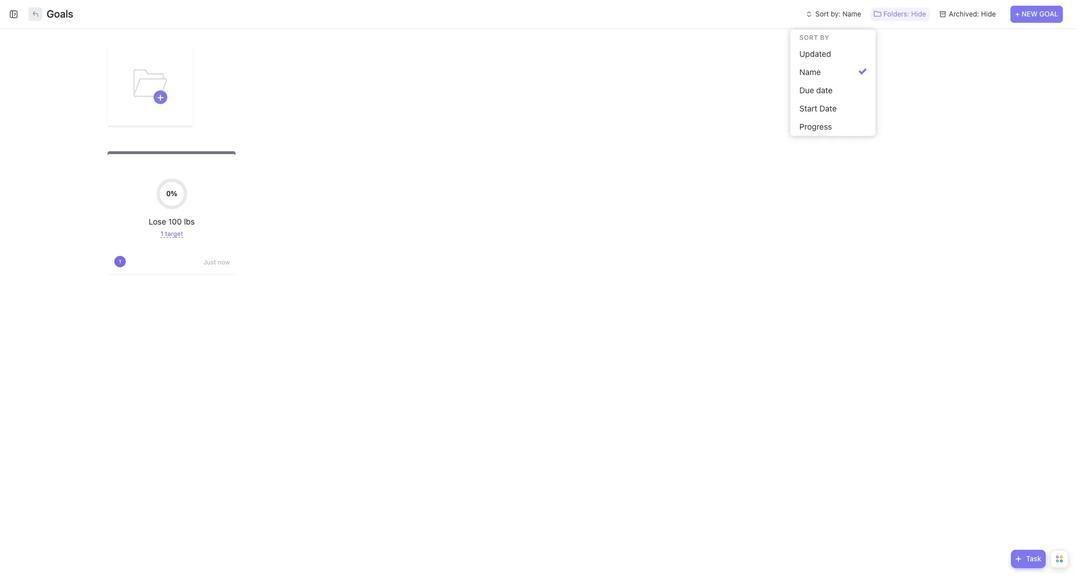 Task type: vqa. For each thing, say whether or not it's contained in the screenshot.
the topmost off image
no



Task type: describe. For each thing, give the bounding box(es) containing it.
updated
[[799, 49, 831, 59]]

due date button
[[795, 81, 871, 100]]

by:
[[831, 10, 841, 18]]

by
[[820, 34, 829, 41]]

+ new goal
[[1015, 10, 1058, 18]]

1
[[160, 230, 163, 237]]

hide for folders: hide
[[911, 10, 926, 18]]

start date button
[[795, 100, 871, 118]]

folders: hide
[[883, 10, 926, 18]]

lbs
[[184, 217, 195, 226]]

name button
[[795, 63, 871, 81]]

+ for + new goal
[[1015, 10, 1020, 18]]

sort by: name button
[[802, 7, 865, 21]]

sort by: name
[[815, 10, 861, 18]]

progress
[[799, 122, 832, 131]]

name inside name button
[[799, 67, 821, 77]]

due date
[[799, 85, 833, 95]]

date
[[816, 85, 833, 95]]

progress button
[[795, 118, 871, 136]]

lose
[[149, 217, 166, 226]]

start date
[[799, 104, 837, 113]]

+ for +
[[158, 91, 164, 103]]



Task type: locate. For each thing, give the bounding box(es) containing it.
task
[[1026, 555, 1041, 563]]

updated button
[[795, 45, 871, 63]]

2 hide from the left
[[981, 10, 996, 18]]

new
[[1022, 10, 1037, 18]]

sort left by:
[[815, 10, 829, 18]]

target
[[165, 230, 183, 237]]

0 horizontal spatial +
[[158, 91, 164, 103]]

1 horizontal spatial +
[[1015, 10, 1020, 18]]

100
[[168, 217, 182, 226]]

1 vertical spatial +
[[158, 91, 164, 103]]

0 horizontal spatial name
[[799, 67, 821, 77]]

due
[[799, 85, 814, 95]]

archived: hide
[[949, 10, 996, 18]]

start
[[799, 104, 817, 113]]

hide for archived: hide
[[981, 10, 996, 18]]

+
[[1015, 10, 1020, 18], [158, 91, 164, 103]]

hide right archived:
[[981, 10, 996, 18]]

sort for sort by: name
[[815, 10, 829, 18]]

name up due
[[799, 67, 821, 77]]

folders:
[[883, 10, 909, 18]]

sort
[[815, 10, 829, 18], [799, 34, 818, 41]]

0 vertical spatial sort
[[815, 10, 829, 18]]

0 vertical spatial +
[[1015, 10, 1020, 18]]

0 vertical spatial name
[[843, 10, 861, 18]]

goal
[[1039, 10, 1058, 18]]

1 hide from the left
[[911, 10, 926, 18]]

hide
[[911, 10, 926, 18], [981, 10, 996, 18]]

1 vertical spatial sort
[[799, 34, 818, 41]]

1 vertical spatial name
[[799, 67, 821, 77]]

sort left by
[[799, 34, 818, 41]]

hide right 'folders:'
[[911, 10, 926, 18]]

sort inside sort by: name "dropdown button"
[[815, 10, 829, 18]]

name inside sort by: name "dropdown button"
[[843, 10, 861, 18]]

1 horizontal spatial hide
[[981, 10, 996, 18]]

1 horizontal spatial name
[[843, 10, 861, 18]]

archived:
[[949, 10, 979, 18]]

name right by:
[[843, 10, 861, 18]]

0 horizontal spatial hide
[[911, 10, 926, 18]]

sort for sort by
[[799, 34, 818, 41]]

name
[[843, 10, 861, 18], [799, 67, 821, 77]]

goals
[[47, 8, 73, 20]]

date
[[819, 104, 837, 113]]

sort by
[[799, 34, 829, 41]]

lose 100 lbs 1 target
[[149, 217, 195, 237]]



